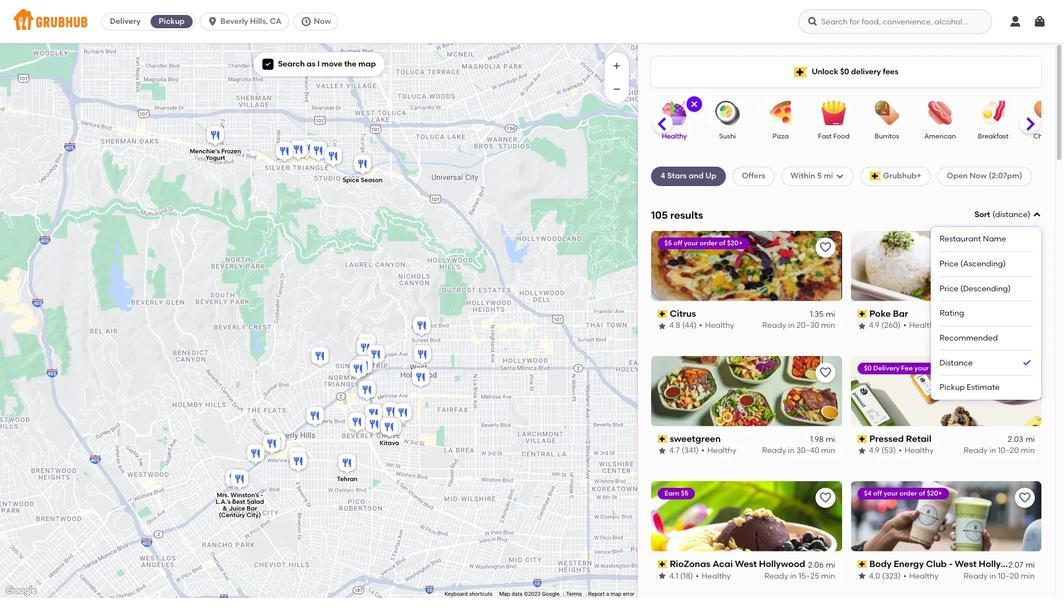 Task type: locate. For each thing, give the bounding box(es) containing it.
california pizza kitchen image
[[286, 445, 309, 470]]

• healthy for sweetgreen
[[702, 446, 737, 455]]

2 ready in 10–20 min from the top
[[964, 446, 1035, 455]]

healthy for citrus
[[705, 321, 734, 330]]

0 horizontal spatial now
[[314, 17, 331, 26]]

0 horizontal spatial west
[[735, 559, 757, 569]]

0 horizontal spatial subscription pass image
[[658, 435, 668, 443]]

your right $4
[[884, 489, 898, 497]]

ready in 10–20 min down 2.07
[[964, 571, 1035, 581]]

0 horizontal spatial $0
[[840, 67, 849, 76]]

1 horizontal spatial off
[[874, 489, 882, 497]]

subscription pass image left citrus
[[658, 310, 668, 318]]

your for body energy club - west hollywood
[[884, 489, 898, 497]]

svg image left "search" on the left of the page
[[265, 61, 271, 68]]

sushi
[[719, 132, 736, 140]]

order left $30+
[[931, 364, 948, 372]]

mi for pressed retail
[[1026, 435, 1035, 444]]

2 horizontal spatial your
[[915, 364, 929, 372]]

in for citrus
[[788, 321, 795, 330]]

fast food
[[818, 132, 850, 140]]

1 vertical spatial delivery
[[874, 364, 900, 372]]

0 horizontal spatial -
[[261, 492, 263, 499]]

0 horizontal spatial off
[[674, 239, 683, 247]]

star icon image for pressed retail
[[858, 447, 867, 456]]

map right a
[[611, 591, 622, 597]]

0 vertical spatial off
[[674, 239, 683, 247]]

(century
[[219, 512, 245, 519]]

pickup inside button
[[159, 17, 185, 26]]

1 vertical spatial -
[[949, 559, 953, 569]]

svg image inside field
[[1033, 211, 1042, 219]]

105
[[651, 209, 668, 221]]

shortcuts
[[469, 591, 493, 597]]

star icon image left 4.1
[[658, 572, 667, 581]]

$20+ for body energy club - west hollywood
[[927, 489, 943, 497]]

order for citrus
[[700, 239, 718, 247]]

• healthy for riozonas acai west hollywood
[[696, 571, 731, 581]]

a
[[606, 591, 609, 597]]

chicken image
[[1027, 101, 1063, 125]]

• healthy down energy
[[904, 571, 939, 581]]

fees
[[883, 67, 899, 76]]

4 stars and up
[[661, 171, 717, 181]]

frozen
[[221, 148, 241, 155]]

main navigation navigation
[[0, 0, 1063, 43]]

california pita & grill image
[[287, 450, 310, 475]]

none field containing sort
[[931, 209, 1042, 400]]

- right the club
[[949, 559, 953, 569]]

2 price from the top
[[940, 284, 959, 293]]

2 hollywood from the left
[[979, 559, 1026, 569]]

2 vertical spatial 10–20
[[998, 571, 1019, 581]]

svg image for now
[[300, 16, 312, 27]]

citrus
[[670, 308, 696, 319]]

1 vertical spatial $20+
[[927, 489, 943, 497]]

20–30
[[797, 321, 820, 330]]

in for sweetgreen
[[788, 446, 795, 455]]

1 vertical spatial ready in 10–20 min
[[964, 446, 1035, 455]]

0 horizontal spatial your
[[684, 239, 698, 247]]

order for body energy club - west hollywood
[[900, 489, 917, 497]]

• right (341)
[[702, 446, 705, 455]]

10–20 down (descending)
[[998, 321, 1019, 330]]

0 horizontal spatial hollywood
[[759, 559, 806, 569]]

delivery left the pickup button
[[110, 17, 141, 26]]

healthy for riozonas acai west hollywood
[[702, 571, 731, 581]]

1 horizontal spatial hollywood
[[979, 559, 1026, 569]]

1 vertical spatial your
[[915, 364, 929, 372]]

1 horizontal spatial of
[[919, 489, 926, 497]]

• healthy down acai
[[696, 571, 731, 581]]

(53)
[[882, 446, 896, 455]]

1 horizontal spatial delivery
[[874, 364, 900, 372]]

3 10–20 from the top
[[998, 571, 1019, 581]]

105 results
[[651, 209, 703, 221]]

pickup estimate
[[940, 383, 1000, 392]]

min for sweetgreen
[[821, 446, 836, 455]]

$0 left fee
[[864, 364, 872, 372]]

healthy for body energy club - west hollywood
[[910, 571, 939, 581]]

None field
[[931, 209, 1042, 400]]

of for body energy club - west hollywood
[[919, 489, 926, 497]]

1 horizontal spatial grubhub plus flag logo image
[[870, 172, 881, 181]]

• down energy
[[904, 571, 907, 581]]

subscription pass image inside poke bar "link"
[[858, 310, 867, 318]]

ready in 15–25 min
[[765, 571, 836, 581]]

beverly
[[221, 17, 248, 26]]

mi right 2.03
[[1026, 435, 1035, 444]]

retail
[[906, 434, 932, 444]]

0 vertical spatial pickup
[[159, 17, 185, 26]]

2 horizontal spatial of
[[950, 364, 956, 372]]

pressed
[[870, 434, 904, 444]]

tehran
[[337, 476, 358, 483]]

error
[[623, 591, 635, 597]]

ready for pressed retail
[[964, 446, 988, 455]]

5
[[817, 171, 822, 181]]

4.9 left (53)
[[869, 446, 880, 455]]

bar inside "link"
[[893, 308, 909, 319]]

1 vertical spatial 10–20
[[998, 446, 1019, 455]]

menchie's frozen yogurt image
[[204, 124, 227, 148]]

©2023
[[524, 591, 541, 597]]

min for body energy club - west hollywood
[[1021, 571, 1035, 581]]

1 west from the left
[[735, 559, 757, 569]]

min for citrus
[[821, 321, 836, 330]]

10–20 for pressed retail
[[998, 446, 1019, 455]]

• right (53)
[[899, 446, 902, 455]]

1 vertical spatial price
[[940, 284, 959, 293]]

in
[[788, 321, 795, 330], [990, 321, 996, 330], [788, 446, 795, 455], [990, 446, 996, 455], [790, 571, 797, 581], [990, 571, 996, 581]]

subscription pass image
[[658, 310, 668, 318], [858, 435, 867, 443], [658, 560, 668, 568], [858, 560, 867, 568]]

0 horizontal spatial bar
[[247, 505, 257, 512]]

1 horizontal spatial pickup
[[940, 383, 965, 392]]

15–25
[[799, 571, 820, 581]]

(
[[993, 210, 995, 219]]

your right fee
[[915, 364, 929, 372]]

pickup right delivery button
[[159, 17, 185, 26]]

sushi image
[[708, 101, 747, 125]]

4.1
[[670, 571, 679, 581]]

made in havana image
[[392, 402, 414, 426]]

delivery left fee
[[874, 364, 900, 372]]

sort
[[975, 210, 991, 219]]

mi right 1.35
[[826, 310, 836, 319]]

ready in 10–20 min
[[964, 321, 1035, 330], [964, 446, 1035, 455], [964, 571, 1035, 581]]

4.9
[[869, 321, 880, 330], [869, 446, 880, 455]]

unlock $0 delivery fees
[[812, 67, 899, 76]]

pickup
[[159, 17, 185, 26], [940, 383, 965, 392]]

subscription pass image left riozonas
[[658, 560, 668, 568]]

0 vertical spatial -
[[261, 492, 263, 499]]

0 vertical spatial grubhub plus flag logo image
[[794, 67, 808, 77]]

• for body energy club - west hollywood
[[904, 571, 907, 581]]

2.07 mi
[[1009, 560, 1035, 569]]

star icon image
[[658, 322, 667, 330], [858, 322, 867, 330], [658, 447, 667, 456], [858, 447, 867, 456], [658, 572, 667, 581], [858, 572, 867, 581]]

1 vertical spatial $0
[[864, 364, 872, 372]]

citrus logo image
[[651, 231, 842, 301]]

min down '1.35 mi'
[[821, 321, 836, 330]]

svg image left beverly
[[207, 16, 218, 27]]

0 vertical spatial now
[[314, 17, 331, 26]]

save this restaurant button for pressed retail
[[1015, 363, 1035, 383]]

3 ready in 10–20 min from the top
[[964, 571, 1035, 581]]

1 horizontal spatial now
[[970, 171, 987, 181]]

1 horizontal spatial $20+
[[927, 489, 943, 497]]

subscription pass image left body
[[858, 560, 867, 568]]

breakfast
[[978, 132, 1009, 140]]

2 10–20 from the top
[[998, 446, 1019, 455]]

1 horizontal spatial map
[[611, 591, 622, 597]]

0 vertical spatial delivery
[[110, 17, 141, 26]]

1 horizontal spatial your
[[884, 489, 898, 497]]

fast food image
[[815, 101, 854, 125]]

save this restaurant image for 30–40
[[819, 366, 832, 379]]

breakfast image
[[974, 101, 1013, 125]]

sweetgreen image
[[354, 337, 377, 361]]

mi right 1.98
[[826, 435, 836, 444]]

(44)
[[683, 321, 697, 330]]

10–20 down 2.07
[[998, 571, 1019, 581]]

1 vertical spatial grubhub plus flag logo image
[[870, 172, 881, 181]]

2 vertical spatial of
[[919, 489, 926, 497]]

0 vertical spatial 10–20
[[998, 321, 1019, 330]]

subscription pass image left sweetgreen
[[658, 435, 668, 443]]

ready for sweetgreen
[[762, 446, 786, 455]]

body
[[870, 559, 892, 569]]

0 horizontal spatial grubhub plus flag logo image
[[794, 67, 808, 77]]

(323)
[[882, 571, 901, 581]]

west right acai
[[735, 559, 757, 569]]

1 hollywood from the left
[[759, 559, 806, 569]]

0 horizontal spatial of
[[719, 239, 726, 247]]

star icon image left 4.9 (53)
[[858, 447, 867, 456]]

2 vertical spatial your
[[884, 489, 898, 497]]

order down results at the right of page
[[700, 239, 718, 247]]

min
[[821, 321, 836, 330], [1021, 321, 1035, 330], [821, 446, 836, 455], [1021, 446, 1035, 455], [821, 571, 836, 581], [1021, 571, 1035, 581]]

2 vertical spatial ready in 10–20 min
[[964, 571, 1035, 581]]

healthy down healthy image at the top of page
[[662, 132, 687, 140]]

pressed retail logo image
[[851, 356, 1042, 426]]

acai
[[713, 559, 733, 569]]

pickup down $30+
[[940, 383, 965, 392]]

1 vertical spatial off
[[874, 489, 882, 497]]

0 vertical spatial your
[[684, 239, 698, 247]]

order right $4
[[900, 489, 917, 497]]

sweetgreen logo image
[[651, 356, 842, 426]]

healthy down sweetgreen
[[708, 446, 737, 455]]

american image
[[921, 101, 960, 125]]

svg image for beverly hills, ca
[[207, 16, 218, 27]]

price
[[940, 259, 959, 269], [940, 284, 959, 293]]

• healthy for pressed retail
[[899, 446, 934, 455]]

subscription pass image left poke
[[858, 310, 867, 318]]

healthy down acai
[[702, 571, 731, 581]]

goop kitchen image
[[304, 405, 326, 429]]

mi
[[824, 171, 833, 181], [826, 310, 836, 319], [826, 435, 836, 444], [1026, 435, 1035, 444], [826, 560, 836, 569], [1026, 560, 1035, 569]]

fee
[[901, 364, 913, 372]]

min for pressed retail
[[1021, 446, 1035, 455]]

• right (18)
[[696, 571, 699, 581]]

ready in 10–20 min down 2.03
[[964, 446, 1035, 455]]

1 horizontal spatial bar
[[893, 308, 909, 319]]

results
[[670, 209, 703, 221]]

mi right 2.06
[[826, 560, 836, 569]]

bar
[[893, 308, 909, 319], [247, 505, 257, 512]]

$5 down 105
[[665, 239, 672, 247]]

off
[[674, 239, 683, 247], [874, 489, 882, 497]]

- right winston's
[[261, 492, 263, 499]]

min for riozonas acai west hollywood
[[821, 571, 836, 581]]

your
[[684, 239, 698, 247], [915, 364, 929, 372], [884, 489, 898, 497]]

judi's deli image
[[266, 431, 288, 455]]

subscription pass image for sweetgreen
[[658, 435, 668, 443]]

min down 1.98 mi
[[821, 446, 836, 455]]

4
[[661, 171, 666, 181]]

0 horizontal spatial order
[[700, 239, 718, 247]]

your down results at the right of page
[[684, 239, 698, 247]]

svg image
[[207, 16, 218, 27], [300, 16, 312, 27], [265, 61, 271, 68], [690, 100, 699, 109], [1033, 211, 1042, 219]]

subscription pass image for poke bar
[[858, 310, 867, 318]]

keyboard shortcuts
[[445, 591, 493, 597]]

svg image right )
[[1033, 211, 1042, 219]]

riozonas acai west hollywood logo image
[[651, 481, 842, 551]]

(260)
[[882, 321, 901, 330]]

hollywood
[[759, 559, 806, 569], [979, 559, 1026, 569]]

$30+
[[958, 364, 974, 372]]

save this restaurant image
[[1019, 241, 1032, 254], [819, 366, 832, 379], [1019, 366, 1032, 379]]

mi right 2.07
[[1026, 560, 1035, 569]]

• for pressed retail
[[899, 446, 902, 455]]

star icon image left 4.8
[[658, 322, 667, 330]]

2 vertical spatial order
[[900, 489, 917, 497]]

min down 2.03 mi
[[1021, 446, 1035, 455]]

mrs. winston's - l.a.'s best salad & juice bar (century city) image
[[229, 468, 251, 492]]

$0 right unlock at the right top of page
[[840, 67, 849, 76]]

healthy
[[662, 132, 687, 140], [705, 321, 734, 330], [909, 321, 939, 330], [708, 446, 737, 455], [905, 446, 934, 455], [702, 571, 731, 581], [910, 571, 939, 581]]

0 vertical spatial bar
[[893, 308, 909, 319]]

keyboard shortcuts button
[[445, 590, 493, 598]]

• healthy down retail
[[899, 446, 934, 455]]

rating
[[940, 309, 965, 318]]

0 horizontal spatial delivery
[[110, 17, 141, 26]]

map region
[[0, 0, 757, 598]]

bar up (260)
[[893, 308, 909, 319]]

impasta image
[[261, 433, 283, 457]]

search
[[278, 59, 305, 69]]

0 vertical spatial 4.9
[[869, 321, 880, 330]]

healthy down the club
[[910, 571, 939, 581]]

now right 'open'
[[970, 171, 987, 181]]

0 vertical spatial $5
[[665, 239, 672, 247]]

spice
[[343, 176, 359, 184]]

2 west from the left
[[955, 559, 977, 569]]

save this restaurant image
[[819, 241, 832, 254], [819, 491, 832, 504], [1019, 491, 1032, 504]]

0 horizontal spatial pickup
[[159, 17, 185, 26]]

star icon image for riozonas acai west hollywood
[[658, 572, 667, 581]]

4.9 down poke
[[869, 321, 880, 330]]

spice season kitava
[[343, 176, 399, 447]]

0 vertical spatial of
[[719, 239, 726, 247]]

healthy for sweetgreen
[[708, 446, 737, 455]]

healthy for pressed retail
[[905, 446, 934, 455]]

niko niko sushi image
[[365, 343, 387, 368]]

price down restaurant
[[940, 259, 959, 269]]

1 horizontal spatial -
[[949, 559, 953, 569]]

list box
[[940, 227, 1033, 400]]

$20+ for citrus
[[727, 239, 743, 247]]

1.35
[[810, 310, 824, 319]]

cafe landwer image
[[223, 467, 245, 492]]

0 vertical spatial ready in 10–20 min
[[964, 321, 1035, 330]]

ready in 10–20 min up 'recommended' on the right of the page
[[964, 321, 1035, 330]]

0 horizontal spatial map
[[359, 59, 376, 69]]

fast
[[818, 132, 832, 140]]

• healthy down sweetgreen
[[702, 446, 737, 455]]

1.98
[[811, 435, 824, 444]]

10–20 down 2.03
[[998, 446, 1019, 455]]

boba time image
[[382, 416, 404, 440]]

$5 right earn
[[681, 489, 689, 497]]

grubhub plus flag logo image
[[794, 67, 808, 77], [870, 172, 881, 181]]

now button
[[293, 13, 343, 30]]

10–20
[[998, 321, 1019, 330], [998, 446, 1019, 455], [998, 571, 1019, 581]]

star icon image left 4.7
[[658, 447, 667, 456]]

1 4.9 from the top
[[869, 321, 880, 330]]

1 vertical spatial pickup
[[940, 383, 965, 392]]

healthy right (44)
[[705, 321, 734, 330]]

min down "2.07 mi"
[[1021, 571, 1035, 581]]

4.9 for 4.9 (260)
[[869, 321, 880, 330]]

1 horizontal spatial order
[[900, 489, 917, 497]]

• healthy right (44)
[[699, 321, 734, 330]]

• healthy for body energy club - west hollywood
[[904, 571, 939, 581]]

riozonas acai image
[[287, 138, 310, 163]]

Search for food, convenience, alcohol... search field
[[799, 9, 993, 34]]

pizza image
[[762, 101, 800, 125]]

star icon image left 4.0
[[858, 572, 867, 581]]

mi right the 5
[[824, 171, 833, 181]]

west right the club
[[955, 559, 977, 569]]

healthy down retail
[[905, 446, 934, 455]]

1 horizontal spatial $5
[[681, 489, 689, 497]]

svg image
[[1009, 15, 1022, 28], [1034, 15, 1047, 28], [808, 16, 819, 27], [836, 172, 844, 181]]

subscription pass image
[[858, 310, 867, 318], [658, 435, 668, 443]]

off down 105 results
[[674, 239, 683, 247]]

now up i
[[314, 17, 331, 26]]

1 vertical spatial 4.9
[[869, 446, 880, 455]]

1 horizontal spatial subscription pass image
[[858, 310, 867, 318]]

2.07
[[1009, 560, 1024, 569]]

4.7
[[670, 446, 680, 455]]

0 vertical spatial subscription pass image
[[858, 310, 867, 318]]

• right (44)
[[699, 321, 703, 330]]

data
[[512, 591, 523, 597]]

1 10–20 from the top
[[998, 321, 1019, 330]]

svg image for search as i move the map
[[265, 61, 271, 68]]

2.03
[[1008, 435, 1024, 444]]

off right $4
[[874, 489, 882, 497]]

1 horizontal spatial west
[[955, 559, 977, 569]]

terms
[[566, 591, 582, 597]]

svg image right ca
[[300, 16, 312, 27]]

price up rating
[[940, 284, 959, 293]]

1 ready in 10–20 min from the top
[[964, 321, 1035, 330]]

0 vertical spatial $20+
[[727, 239, 743, 247]]

bar right best
[[247, 505, 257, 512]]

map right the
[[359, 59, 376, 69]]

subscription pass image for citrus
[[658, 310, 668, 318]]

distance
[[940, 358, 973, 368]]

pickup inside list box
[[940, 383, 965, 392]]

•
[[699, 321, 703, 330], [904, 321, 907, 330], [702, 446, 705, 455], [899, 446, 902, 455], [696, 571, 699, 581], [904, 571, 907, 581]]

grubhub plus flag logo image left grubhub+
[[870, 172, 881, 181]]

1 vertical spatial subscription pass image
[[658, 435, 668, 443]]

in for pressed retail
[[990, 446, 996, 455]]

distance option
[[940, 351, 1033, 376]]

min down 2.06 mi
[[821, 571, 836, 581]]

0 vertical spatial price
[[940, 259, 959, 269]]

bar inside the 'mrs. winston's - l.a.'s best salad & juice bar (century city)'
[[247, 505, 257, 512]]

list box containing restaurant name
[[940, 227, 1033, 400]]

pickup for pickup
[[159, 17, 185, 26]]

grubhub plus flag logo image left unlock at the right top of page
[[794, 67, 808, 77]]

1 vertical spatial bar
[[247, 505, 257, 512]]

0 horizontal spatial $20+
[[727, 239, 743, 247]]

1 price from the top
[[940, 259, 959, 269]]

1 vertical spatial order
[[931, 364, 948, 372]]

subscription pass image left pressed
[[858, 435, 867, 443]]

burritos
[[875, 132, 900, 140]]

save this restaurant image for 10–20
[[1019, 241, 1032, 254]]

price for price (ascending)
[[940, 259, 959, 269]]

save this restaurant image for citrus
[[819, 241, 832, 254]]

2 horizontal spatial order
[[931, 364, 948, 372]]

poke bar
[[870, 308, 909, 319]]

svg image inside now button
[[300, 16, 312, 27]]

2 4.9 from the top
[[869, 446, 880, 455]]

body energy club - west hollywood image
[[352, 353, 374, 378]]

club
[[926, 559, 947, 569]]

svg image inside beverly hills, ca button
[[207, 16, 218, 27]]

sushi koo image
[[363, 413, 386, 438]]

0 vertical spatial order
[[700, 239, 718, 247]]



Task type: vqa. For each thing, say whether or not it's contained in the screenshot.
rating
yes



Task type: describe. For each thing, give the bounding box(es) containing it.
star icon image left 4.9 (260)
[[858, 322, 867, 330]]

pressed retail
[[870, 434, 932, 444]]

mi for citrus
[[826, 310, 836, 319]]

genghis cohen image
[[410, 366, 432, 390]]

kitava
[[380, 440, 399, 447]]

price (ascending)
[[940, 259, 1006, 269]]

the 3rd stop image
[[346, 411, 368, 435]]

poke bar image
[[356, 332, 378, 356]]

within
[[791, 171, 816, 181]]

mrs. winston's - l.a.'s best salad & juice bar (century city)
[[216, 492, 264, 519]]

chop stop image
[[307, 140, 330, 164]]

1 vertical spatial now
[[970, 171, 987, 181]]

ready in 30–40 min
[[762, 446, 836, 455]]

subscription pass image for riozonas acai west hollywood
[[658, 560, 668, 568]]

subscription pass image for body energy club - west hollywood
[[858, 560, 867, 568]]

map
[[499, 591, 510, 597]]

earn
[[665, 489, 680, 497]]

tehran image
[[336, 452, 358, 476]]

4.0 (323)
[[869, 571, 901, 581]]

burritos image
[[868, 101, 907, 125]]

4.8
[[670, 321, 681, 330]]

restaurant
[[940, 234, 981, 244]]

stars
[[667, 171, 687, 181]]

body energy club - west hollywood
[[870, 559, 1026, 569]]

minus icon image
[[611, 84, 623, 95]]

• for riozonas acai west hollywood
[[696, 571, 699, 581]]

delivery inside button
[[110, 17, 141, 26]]

4.8 (44)
[[670, 321, 697, 330]]

save this restaurant button for riozonas acai west hollywood
[[816, 488, 836, 508]]

0 vertical spatial map
[[359, 59, 376, 69]]

menchie's frozen yogurt
[[190, 148, 241, 162]]

star icon image for sweetgreen
[[658, 447, 667, 456]]

mi for body energy club - west hollywood
[[1026, 560, 1035, 569]]

terms link
[[566, 591, 582, 597]]

move
[[322, 59, 342, 69]]

as
[[307, 59, 316, 69]]

star icon image for body energy club - west hollywood
[[858, 572, 867, 581]]

distance
[[995, 210, 1028, 219]]

backyard bowls - los angeles image
[[380, 400, 402, 425]]

• for citrus
[[699, 321, 703, 330]]

mi for sweetgreen
[[826, 435, 836, 444]]

spice season image
[[352, 153, 374, 177]]

chicken
[[1034, 132, 1060, 140]]

city)
[[247, 512, 261, 519]]

poke bar logo image
[[851, 231, 1042, 301]]

earn $5
[[665, 489, 689, 497]]

your for citrus
[[684, 239, 698, 247]]

grubhub plus flag logo image for grubhub+
[[870, 172, 881, 181]]

• for sweetgreen
[[702, 446, 705, 455]]

riozonas acai west hollywood
[[670, 559, 806, 569]]

healthy down poke bar "link"
[[909, 321, 939, 330]]

menchie's
[[190, 148, 220, 155]]

juice
[[229, 505, 245, 512]]

of for citrus
[[719, 239, 726, 247]]

1.98 mi
[[811, 435, 836, 444]]

within 5 mi
[[791, 171, 833, 181]]

spooning acai bowls & more image
[[245, 443, 267, 467]]

save this restaurant image for body energy club - west hollywood
[[1019, 491, 1032, 504]]

0 horizontal spatial $5
[[665, 239, 672, 247]]

now inside button
[[314, 17, 331, 26]]

citrus image
[[309, 345, 331, 369]]

1 vertical spatial $5
[[681, 489, 689, 497]]

price for price (descending)
[[940, 284, 959, 293]]

4.0
[[869, 571, 880, 581]]

$5 off your order of $20+
[[665, 239, 743, 247]]

save this restaurant button for citrus
[[816, 237, 836, 257]]

pizza
[[773, 132, 789, 140]]

- inside the 'mrs. winston's - l.a.'s best salad & juice bar (century city)'
[[261, 492, 263, 499]]

google image
[[3, 584, 39, 598]]

min up check icon
[[1021, 321, 1035, 330]]

pickup for pickup estimate
[[940, 383, 965, 392]]

report a map error
[[589, 591, 635, 597]]

ready for riozonas acai west hollywood
[[765, 571, 789, 581]]

kitava image
[[378, 416, 400, 440]]

save this restaurant image for riozonas acai west hollywood
[[819, 491, 832, 504]]

kung pao china bistro image
[[412, 343, 434, 368]]

report a map error link
[[589, 591, 635, 597]]

american
[[925, 132, 956, 140]]

$0 delivery fee your order of $30+
[[864, 364, 974, 372]]

joe & the juice image
[[356, 379, 378, 403]]

corner bakery image
[[363, 402, 385, 426]]

grubhub+
[[883, 171, 922, 181]]

winston's
[[231, 492, 259, 499]]

the
[[344, 59, 357, 69]]

mi for riozonas acai west hollywood
[[826, 560, 836, 569]]

pickup button
[[149, 13, 195, 30]]

ready for body energy club - west hollywood
[[964, 571, 988, 581]]

(18)
[[680, 571, 693, 581]]

ready in 10–20 min for body energy club - west hollywood
[[964, 571, 1035, 581]]

10–20 for body energy club - west hollywood
[[998, 571, 1019, 581]]

name
[[983, 234, 1007, 244]]

4.7 (341)
[[670, 446, 699, 455]]

• healthy for citrus
[[699, 321, 734, 330]]

ready in 10–20 min for pressed retail
[[964, 446, 1035, 455]]

beverly hills, ca button
[[200, 13, 293, 30]]

panera bread image
[[296, 137, 318, 162]]

delivery button
[[102, 13, 149, 30]]

body energy club - west hollywood logo image
[[851, 481, 1042, 551]]

offers
[[742, 171, 766, 181]]

lemonade restaurant image
[[274, 140, 296, 165]]

open
[[947, 171, 968, 181]]

delivery
[[851, 67, 881, 76]]

estimate
[[967, 383, 1000, 392]]

riozonas
[[670, 559, 711, 569]]

0 vertical spatial $0
[[840, 67, 849, 76]]

open now (2:07pm)
[[947, 171, 1023, 181]]

pressed retail image
[[347, 358, 369, 382]]

subscription pass image for pressed retail
[[858, 435, 867, 443]]

off for body energy club - west hollywood
[[874, 489, 882, 497]]

off for citrus
[[674, 239, 683, 247]]

sweetgreen
[[670, 434, 721, 444]]

in for body energy club - west hollywood
[[990, 571, 996, 581]]

grubhub plus flag logo image for unlock $0 delivery fees
[[794, 67, 808, 77]]

list box inside field
[[940, 227, 1033, 400]]

in for riozonas acai west hollywood
[[790, 571, 797, 581]]

$4
[[864, 489, 872, 497]]

rawberri image
[[353, 354, 375, 379]]

30–40
[[797, 446, 820, 455]]

• right (260)
[[904, 321, 907, 330]]

i
[[318, 59, 320, 69]]

salad
[[247, 499, 264, 506]]

(descending)
[[961, 284, 1011, 293]]

moonbowls (healthy korean bowls - 3rd st.) image
[[378, 415, 400, 439]]

(2:07pm)
[[989, 171, 1023, 181]]

4.9 (53)
[[869, 446, 896, 455]]

ready in 20–30 min
[[763, 321, 836, 330]]

plus icon image
[[611, 60, 623, 71]]

1 vertical spatial of
[[950, 364, 956, 372]]

star icon image for citrus
[[658, 322, 667, 330]]

hills,
[[250, 17, 268, 26]]

sort ( distance )
[[975, 210, 1031, 219]]

ready for citrus
[[763, 321, 787, 330]]

amir's falafel los angeles image
[[322, 145, 345, 169]]

yogurt
[[206, 155, 225, 162]]

4.9 (260)
[[869, 321, 901, 330]]

1 horizontal spatial $0
[[864, 364, 872, 372]]

restaurant name
[[940, 234, 1007, 244]]

1 vertical spatial map
[[611, 591, 622, 597]]

l.a.'s
[[216, 499, 231, 506]]

healthy image
[[655, 101, 694, 125]]

zankou chicken image
[[411, 315, 433, 339]]

4.9 for 4.9 (53)
[[869, 446, 880, 455]]

svg image left sushi 'image'
[[690, 100, 699, 109]]

mrs.
[[217, 492, 229, 499]]

)
[[1028, 210, 1031, 219]]

save this restaurant button for body energy club - west hollywood
[[1015, 488, 1035, 508]]

map data ©2023 google
[[499, 591, 560, 597]]

search as i move the map
[[278, 59, 376, 69]]

• healthy down poke bar "link"
[[904, 321, 939, 330]]

check icon image
[[1022, 357, 1033, 369]]

ca
[[270, 17, 282, 26]]

up
[[706, 171, 717, 181]]

2.06 mi
[[808, 560, 836, 569]]

riozonas acai west hollywood image
[[351, 354, 373, 379]]



